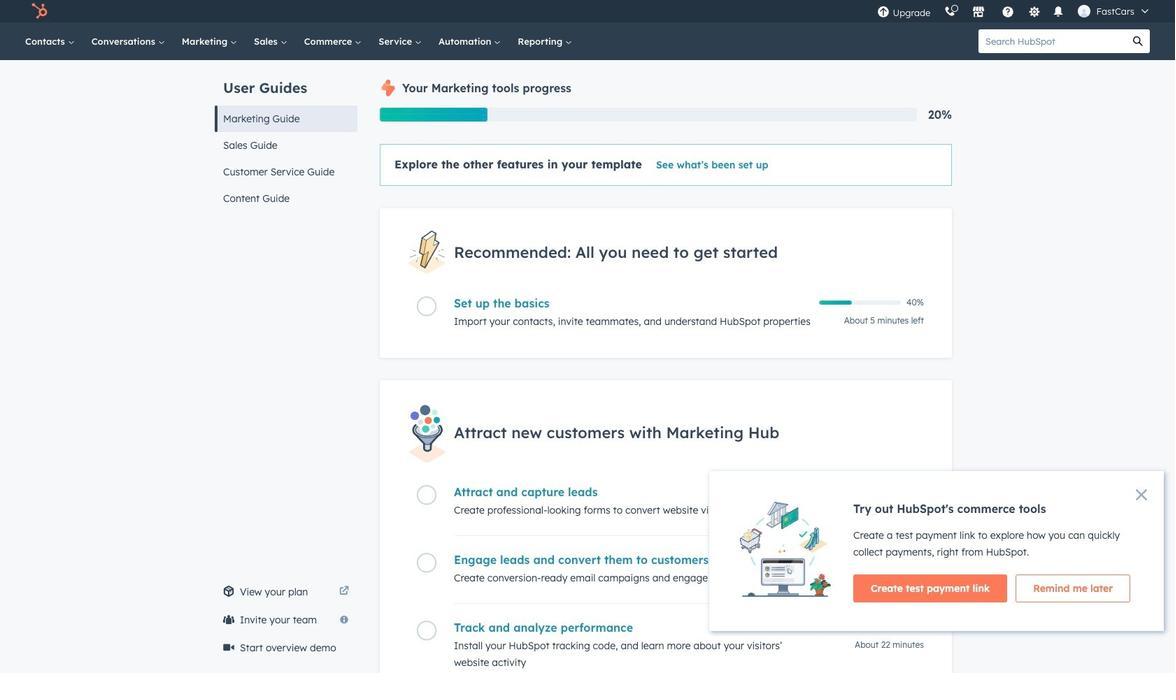 Task type: locate. For each thing, give the bounding box(es) containing it.
link opens in a new window image
[[339, 584, 349, 601]]

marketplaces image
[[973, 6, 986, 19]]

user guides element
[[215, 60, 358, 212]]

[object object] complete progress bar
[[819, 301, 852, 305]]

progress bar
[[380, 108, 487, 122]]

christina overa image
[[1079, 5, 1091, 17]]

menu
[[871, 0, 1159, 22]]



Task type: vqa. For each thing, say whether or not it's contained in the screenshot.
Close image
yes



Task type: describe. For each thing, give the bounding box(es) containing it.
Search HubSpot search field
[[979, 29, 1127, 53]]

link opens in a new window image
[[339, 587, 349, 598]]

close image
[[1136, 490, 1148, 501]]



